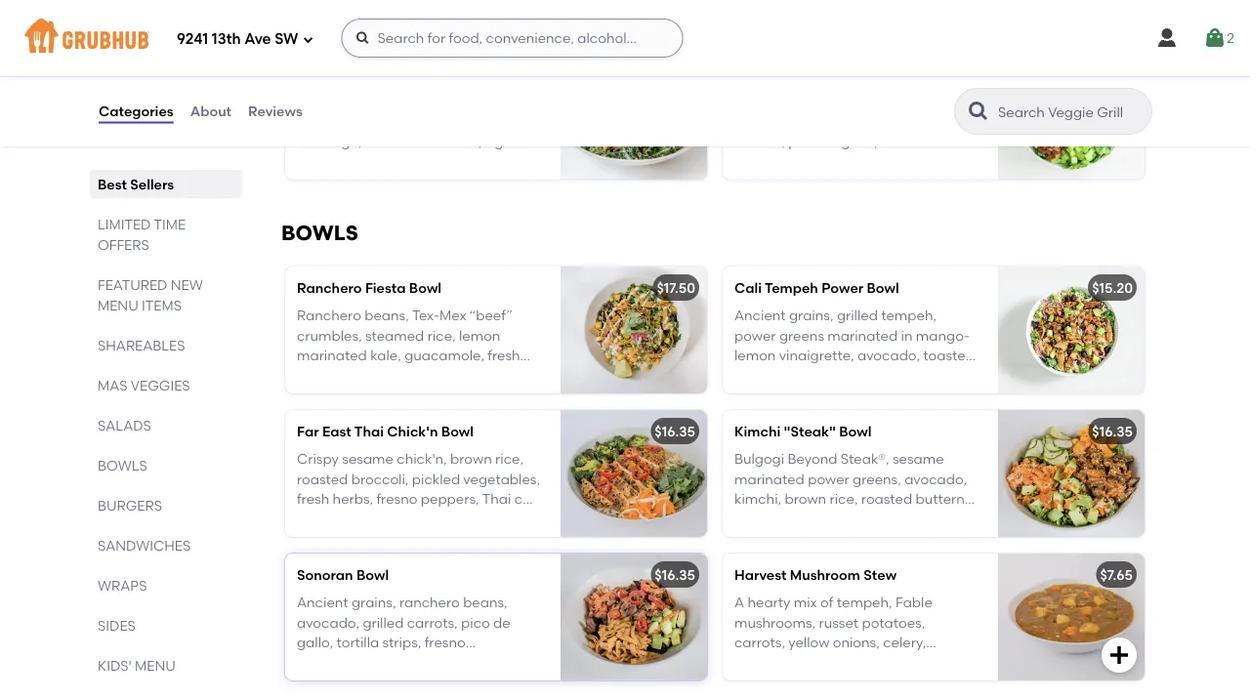Task type: describe. For each thing, give the bounding box(es) containing it.
buffalo for buffalo chick'n salad
[[734, 66, 783, 82]]

1 horizontal spatial svg image
[[1156, 26, 1179, 50]]

featured new menu items
[[98, 276, 203, 314]]

Search for food, convenience, alcohol... search field
[[341, 19, 683, 58]]

rice, inside "crispy sesame chick'n, brown rice, roasted broccoli, pickled vegetables, fresh herbs, fresno peppers, thai chili sauce, and coconut curry sauce"
[[495, 451, 524, 467]]

roasted inside the bulgogi beyond steak®, sesame marinated power greens, avocado, kimchi, brown rice, roasted butternut squash, pickled cucumbers, and sesame gochu drizzle
[[861, 490, 912, 507]]

thai inside "crispy sesame chick'n, brown rice, roasted broccoli, pickled vegetables, fresh herbs, fresno peppers, thai chili sauce, and coconut curry sauce"
[[482, 490, 511, 507]]

$7.65
[[1100, 567, 1133, 583]]

and inside the bulgogi beyond steak®, sesame marinated power greens, avocado, kimchi, brown rice, roasted butternut squash, pickled cucumbers, and sesame gochu drizzle
[[922, 510, 948, 527]]

potatoes,
[[862, 614, 925, 631]]

squash,
[[734, 510, 785, 527]]

tossed
[[897, 93, 940, 110]]

marinated
[[734, 471, 805, 487]]

rice, inside the bulgogi beyond steak®, sesame marinated power greens, avocado, kimchi, brown rice, roasted butternut squash, pickled cucumbers, and sesame gochu drizzle
[[830, 490, 858, 507]]

bowls inside tab
[[98, 457, 147, 474]]

and inside buffalo chick'n, romaine tossed with ranch dressing,   avocado, celery, carrots, pico de gallo, and blue cheese crumbles
[[881, 133, 907, 150]]

9241 13th ave sw
[[177, 30, 298, 48]]

sellers
[[130, 176, 174, 192]]

0 horizontal spatial svg image
[[355, 30, 371, 46]]

sonoran
[[297, 567, 353, 583]]

tempeh,
[[837, 594, 892, 611]]

russet
[[819, 614, 859, 631]]

kids' menu tab
[[98, 655, 234, 676]]

2 button
[[1203, 21, 1234, 56]]

about button
[[189, 76, 233, 146]]

offers
[[98, 236, 149, 253]]

ranch
[[734, 113, 777, 130]]

buffalo for buffalo chick'n, romaine tossed with ranch dressing,   avocado, celery, carrots, pico de gallo, and blue cheese crumbles
[[734, 93, 781, 110]]

mushrooms,
[[734, 614, 816, 631]]

east
[[322, 423, 351, 440]]

buffalo chick'n salad image
[[998, 53, 1145, 180]]

crispy
[[297, 451, 339, 467]]

$11.65 +
[[653, 66, 699, 82]]

about
[[190, 103, 232, 119]]

sw
[[275, 30, 298, 48]]

greens,
[[853, 471, 901, 487]]

new
[[171, 276, 203, 293]]

limited
[[98, 216, 151, 232]]

2 horizontal spatial sesame
[[893, 451, 944, 467]]

celery, inside a hearty mix of tempeh, fable mushrooms, russet potatoes, carrots, yellow onions, celery, rosemary, and thyme
[[883, 634, 926, 651]]

of
[[820, 594, 834, 611]]

mas veggies tab
[[98, 375, 234, 396]]

bowls tab
[[98, 455, 234, 476]]

pickled inside the bulgogi beyond steak®, sesame marinated power greens, avocado, kimchi, brown rice, roasted butternut squash, pickled cucumbers, and sesame gochu drizzle
[[789, 510, 837, 527]]

buffalo chick'n, romaine tossed with ranch dressing,   avocado, celery, carrots, pico de gallo, and blue cheese crumbles
[[734, 93, 972, 169]]

and inside a hearty mix of tempeh, fable mushrooms, russet potatoes, carrots, yellow onions, celery, rosemary, and thyme
[[803, 654, 830, 670]]

reviews
[[248, 103, 303, 119]]

9241
[[177, 30, 208, 48]]

0 vertical spatial bowls
[[281, 221, 358, 245]]

salads tab
[[98, 415, 234, 436]]

sauce,
[[297, 510, 341, 527]]

ranchero fiesta bowl image
[[561, 266, 707, 393]]

mas veggies
[[98, 377, 190, 394]]

far east thai chick'n bowl image
[[561, 410, 707, 537]]

$11.65
[[653, 66, 690, 82]]

veggies
[[131, 377, 190, 394]]

kimchi "steak" bowl
[[734, 423, 872, 440]]

drizzle
[[835, 530, 876, 547]]

steak®,
[[841, 451, 889, 467]]

sesame tofu supergreens salad image
[[561, 0, 707, 36]]

ranchero
[[297, 280, 362, 296]]

main navigation navigation
[[0, 0, 1250, 76]]

menu inside featured new menu items
[[98, 297, 138, 314]]

bowl right sonoran
[[356, 567, 389, 583]]

coconut
[[373, 510, 429, 527]]

limited time offers
[[98, 216, 186, 253]]

power
[[822, 280, 864, 296]]

menu inside tab
[[135, 657, 176, 674]]

$16.35 for crispy sesame chick'n, brown rice, roasted broccoli, pickled vegetables, fresh herbs, fresno peppers, thai chili sauce, and coconut curry sauce
[[655, 423, 695, 440]]

cali
[[734, 280, 762, 296]]

cali tempeh power bowl image
[[998, 266, 1145, 393]]

a hearty mix of tempeh, fable mushrooms, russet potatoes, carrots, yellow onions, celery, rosemary, and thyme
[[734, 594, 933, 670]]

featured
[[98, 276, 167, 293]]

svg image inside 2 button
[[1203, 26, 1227, 50]]

+
[[690, 66, 699, 82]]

reviews button
[[247, 76, 304, 146]]

bowl up "steak®,"
[[839, 423, 872, 440]]

power
[[808, 471, 849, 487]]

far
[[297, 423, 319, 440]]

herbs,
[[333, 490, 373, 507]]

crispy sesame chick'n, brown rice, roasted broccoli, pickled vegetables, fresh herbs, fresno peppers, thai chili sauce, and coconut curry sauce
[[297, 451, 541, 527]]

mas
[[98, 377, 127, 394]]

cali tempeh power bowl
[[734, 280, 899, 296]]

sides tab
[[98, 615, 234, 636]]

crumbles
[[785, 153, 847, 169]]

vegetables,
[[463, 471, 540, 487]]

rosemary,
[[734, 654, 800, 670]]

svg image inside the main navigation navigation
[[302, 34, 314, 45]]

bulgogi beyond steak®, sesame marinated power greens, avocado, kimchi, brown rice, roasted butternut squash, pickled cucumbers, and sesame gochu drizzle
[[734, 451, 978, 547]]

wraps
[[98, 577, 147, 594]]

categories
[[99, 103, 174, 119]]

romaine
[[838, 93, 893, 110]]



Task type: locate. For each thing, give the bounding box(es) containing it.
pickled up gochu
[[789, 510, 837, 527]]

1 vertical spatial menu
[[135, 657, 176, 674]]

bowl up vegetables,
[[441, 423, 474, 440]]

carrots,
[[734, 133, 785, 150], [734, 634, 785, 651]]

salads
[[98, 417, 151, 434]]

fiesta
[[365, 280, 406, 296]]

mushroom
[[790, 567, 860, 583]]

onions,
[[833, 634, 880, 651]]

2 carrots, from the top
[[734, 634, 785, 651]]

menu right kids'
[[135, 657, 176, 674]]

carrots, for dressing,
[[734, 133, 785, 150]]

bowls up the ranchero
[[281, 221, 358, 245]]

chick'n, up dressing,
[[785, 93, 835, 110]]

wraps tab
[[98, 575, 234, 596]]

brown inside the bulgogi beyond steak®, sesame marinated power greens, avocado, kimchi, brown rice, roasted butternut squash, pickled cucumbers, and sesame gochu drizzle
[[785, 490, 826, 507]]

brown
[[450, 451, 492, 467], [785, 490, 826, 507]]

all hail kale image
[[561, 53, 707, 180]]

buffalo chick'n salad
[[734, 66, 879, 82]]

curry
[[432, 510, 466, 527]]

1 horizontal spatial sesame
[[734, 530, 786, 547]]

mix
[[794, 594, 817, 611]]

0 horizontal spatial brown
[[450, 451, 492, 467]]

1 buffalo from the top
[[734, 66, 783, 82]]

sandwiches
[[98, 537, 191, 554]]

0 vertical spatial thai
[[354, 423, 384, 440]]

0 vertical spatial roasted
[[297, 471, 348, 487]]

avocado, down the romaine
[[843, 113, 905, 130]]

1 vertical spatial svg image
[[1108, 643, 1131, 667]]

harvest
[[734, 567, 787, 583]]

roasted inside "crispy sesame chick'n, brown rice, roasted broccoli, pickled vegetables, fresh herbs, fresno peppers, thai chili sauce, and coconut curry sauce"
[[297, 471, 348, 487]]

1 vertical spatial rice,
[[830, 490, 858, 507]]

1 vertical spatial pickled
[[789, 510, 837, 527]]

1 vertical spatial avocado,
[[905, 471, 967, 487]]

and down butternut
[[922, 510, 948, 527]]

search icon image
[[967, 100, 990, 123]]

harvest mushroom stew image
[[998, 554, 1145, 681]]

ave
[[244, 30, 271, 48]]

roasted down crispy
[[297, 471, 348, 487]]

bowls
[[281, 221, 358, 245], [98, 457, 147, 474]]

kimchi,
[[734, 490, 781, 507]]

hearty
[[748, 594, 791, 611]]

buffalo
[[734, 66, 783, 82], [734, 93, 781, 110]]

chili
[[514, 490, 541, 507]]

0 vertical spatial menu
[[98, 297, 138, 314]]

carrots, inside buffalo chick'n, romaine tossed with ranch dressing,   avocado, celery, carrots, pico de gallo, and blue cheese crumbles
[[734, 133, 785, 150]]

fresh
[[297, 490, 329, 507]]

2 $15.20 from the top
[[1092, 280, 1133, 296]]

burgers
[[98, 497, 162, 514]]

1 vertical spatial chick'n,
[[397, 451, 447, 467]]

$17.50
[[657, 280, 695, 296]]

sesame up broccoli, in the bottom left of the page
[[342, 451, 394, 467]]

chick'n, inside "crispy sesame chick'n, brown rice, roasted broccoli, pickled vegetables, fresh herbs, fresno peppers, thai chili sauce, and coconut curry sauce"
[[397, 451, 447, 467]]

celery, up the blue
[[909, 113, 952, 130]]

beyond
[[788, 451, 837, 467]]

sesame inside "crispy sesame chick'n, brown rice, roasted broccoli, pickled vegetables, fresh herbs, fresno peppers, thai chili sauce, and coconut curry sauce"
[[342, 451, 394, 467]]

0 vertical spatial avocado,
[[843, 113, 905, 130]]

thyme
[[833, 654, 875, 670]]

bowl right the fiesta on the left of the page
[[409, 280, 441, 296]]

kids'
[[98, 657, 132, 674]]

svg image
[[302, 34, 314, 45], [1108, 643, 1131, 667]]

sesame down squash,
[[734, 530, 786, 547]]

cheese
[[734, 153, 782, 169]]

0 vertical spatial rice,
[[495, 451, 524, 467]]

chick'n, down the "far east thai chick'n bowl"
[[397, 451, 447, 467]]

peppers,
[[421, 490, 479, 507]]

1 horizontal spatial bowls
[[281, 221, 358, 245]]

1 vertical spatial buffalo
[[734, 93, 781, 110]]

1 horizontal spatial chick'n,
[[785, 93, 835, 110]]

with
[[944, 93, 972, 110]]

gochu
[[789, 530, 831, 547]]

avocado, inside the bulgogi beyond steak®, sesame marinated power greens, avocado, kimchi, brown rice, roasted butternut squash, pickled cucumbers, and sesame gochu drizzle
[[905, 471, 967, 487]]

pickled
[[412, 471, 460, 487], [789, 510, 837, 527]]

pico
[[788, 133, 817, 150]]

0 vertical spatial chick'n
[[786, 66, 837, 82]]

carrots, for mushrooms,
[[734, 634, 785, 651]]

1 horizontal spatial roasted
[[861, 490, 912, 507]]

1 vertical spatial bowls
[[98, 457, 147, 474]]

rice, up vegetables,
[[495, 451, 524, 467]]

1 vertical spatial thai
[[482, 490, 511, 507]]

broccoli,
[[351, 471, 409, 487]]

0 vertical spatial celery,
[[909, 113, 952, 130]]

bulgogi
[[734, 451, 784, 467]]

avocado, up butternut
[[905, 471, 967, 487]]

1 vertical spatial brown
[[785, 490, 826, 507]]

1 vertical spatial celery,
[[883, 634, 926, 651]]

and inside "crispy sesame chick'n, brown rice, roasted broccoli, pickled vegetables, fresh herbs, fresno peppers, thai chili sauce, and coconut curry sauce"
[[344, 510, 370, 527]]

0 horizontal spatial chick'n,
[[397, 451, 447, 467]]

stew
[[864, 567, 897, 583]]

kimchi
[[734, 423, 781, 440]]

svg image
[[1156, 26, 1179, 50], [1203, 26, 1227, 50], [355, 30, 371, 46]]

avocado, for gallo,
[[843, 113, 905, 130]]

bowl
[[409, 280, 441, 296], [867, 280, 899, 296], [441, 423, 474, 440], [839, 423, 872, 440], [356, 567, 389, 583]]

sesame up greens,
[[893, 451, 944, 467]]

1 $15.20 from the top
[[1092, 66, 1133, 82]]

shareables
[[98, 337, 185, 354]]

0 horizontal spatial bowls
[[98, 457, 147, 474]]

0 vertical spatial svg image
[[302, 34, 314, 45]]

0 horizontal spatial rice,
[[495, 451, 524, 467]]

roasted up cucumbers,
[[861, 490, 912, 507]]

sides
[[98, 617, 136, 634]]

0 horizontal spatial sesame
[[342, 451, 394, 467]]

and down yellow
[[803, 654, 830, 670]]

1 vertical spatial $15.20
[[1092, 280, 1133, 296]]

"steak"
[[784, 423, 836, 440]]

svg image right sw
[[302, 34, 314, 45]]

time
[[154, 216, 186, 232]]

1 vertical spatial carrots,
[[734, 634, 785, 651]]

bowl right power
[[867, 280, 899, 296]]

brown up vegetables,
[[450, 451, 492, 467]]

best sellers tab
[[98, 174, 234, 194]]

0 horizontal spatial svg image
[[302, 34, 314, 45]]

all hail kale
[[297, 66, 377, 82]]

celery, down potatoes,
[[883, 634, 926, 651]]

harvest mushroom stew
[[734, 567, 897, 583]]

rice,
[[495, 451, 524, 467], [830, 490, 858, 507]]

burgers tab
[[98, 495, 234, 516]]

carrots, up rosemary,
[[734, 634, 785, 651]]

fable
[[896, 594, 933, 611]]

13th
[[212, 30, 241, 48]]

1 carrots, from the top
[[734, 133, 785, 150]]

0 vertical spatial buffalo
[[734, 66, 783, 82]]

chick'n, inside buffalo chick'n, romaine tossed with ranch dressing,   avocado, celery, carrots, pico de gallo, and blue cheese crumbles
[[785, 93, 835, 110]]

pickled inside "crispy sesame chick'n, brown rice, roasted broccoli, pickled vegetables, fresh herbs, fresno peppers, thai chili sauce, and coconut curry sauce"
[[412, 471, 460, 487]]

shareables tab
[[98, 335, 234, 356]]

0 vertical spatial chick'n,
[[785, 93, 835, 110]]

brown inside "crispy sesame chick'n, brown rice, roasted broccoli, pickled vegetables, fresh herbs, fresno peppers, thai chili sauce, and coconut curry sauce"
[[450, 451, 492, 467]]

1 horizontal spatial brown
[[785, 490, 826, 507]]

0 horizontal spatial chick'n
[[387, 423, 438, 440]]

bowls down salads
[[98, 457, 147, 474]]

2 buffalo from the top
[[734, 93, 781, 110]]

butternut
[[916, 490, 978, 507]]

kimchi "steak" bowl image
[[998, 410, 1145, 537]]

sauce
[[469, 510, 509, 527]]

categories button
[[98, 76, 174, 146]]

chick'n up broccoli, in the bottom left of the page
[[387, 423, 438, 440]]

cucumbers,
[[840, 510, 918, 527]]

celery, inside buffalo chick'n, romaine tossed with ranch dressing,   avocado, celery, carrots, pico de gallo, and blue cheese crumbles
[[909, 113, 952, 130]]

chick'n up dressing,
[[786, 66, 837, 82]]

and left the blue
[[881, 133, 907, 150]]

sonoran bowl
[[297, 567, 389, 583]]

carrots, inside a hearty mix of tempeh, fable mushrooms, russet potatoes, carrots, yellow onions, celery, rosemary, and thyme
[[734, 634, 785, 651]]

1 horizontal spatial chick'n
[[786, 66, 837, 82]]

$16.35
[[655, 423, 695, 440], [1092, 423, 1133, 440], [655, 567, 695, 583]]

Search Veggie Grill search field
[[996, 103, 1146, 121]]

hail
[[318, 66, 344, 82]]

1 horizontal spatial thai
[[482, 490, 511, 507]]

tempeh
[[765, 280, 818, 296]]

celery,
[[909, 113, 952, 130], [883, 634, 926, 651]]

2
[[1227, 30, 1234, 46]]

kale
[[348, 66, 377, 82]]

and
[[881, 133, 907, 150], [344, 510, 370, 527], [922, 510, 948, 527], [803, 654, 830, 670]]

thai right east
[[354, 423, 384, 440]]

$16.35 for bulgogi beyond steak®, sesame marinated power greens, avocado, kimchi, brown rice, roasted butternut squash, pickled cucumbers, and sesame gochu drizzle
[[1092, 423, 1133, 440]]

best
[[98, 176, 127, 192]]

sesame
[[342, 451, 394, 467], [893, 451, 944, 467], [734, 530, 786, 547]]

and down herbs,
[[344, 510, 370, 527]]

0 horizontal spatial pickled
[[412, 471, 460, 487]]

1 horizontal spatial rice,
[[830, 490, 858, 507]]

$15.20
[[1092, 66, 1133, 82], [1092, 280, 1133, 296]]

menu
[[98, 297, 138, 314], [135, 657, 176, 674]]

items
[[142, 297, 182, 314]]

buffalo inside buffalo chick'n, romaine tossed with ranch dressing,   avocado, celery, carrots, pico de gallo, and blue cheese crumbles
[[734, 93, 781, 110]]

sandwiches tab
[[98, 535, 234, 556]]

pickled up 'peppers,'
[[412, 471, 460, 487]]

gallo,
[[841, 133, 878, 150]]

de
[[821, 133, 838, 150]]

ranchero fiesta bowl
[[297, 280, 441, 296]]

menu down featured in the top of the page
[[98, 297, 138, 314]]

1 vertical spatial chick'n
[[387, 423, 438, 440]]

0 vertical spatial carrots,
[[734, 133, 785, 150]]

1 vertical spatial roasted
[[861, 490, 912, 507]]

chick'n,
[[785, 93, 835, 110], [397, 451, 447, 467]]

yellow
[[788, 634, 830, 651]]

limited time offers tab
[[98, 214, 234, 255]]

0 horizontal spatial roasted
[[297, 471, 348, 487]]

brown down power
[[785, 490, 826, 507]]

1 horizontal spatial svg image
[[1108, 643, 1131, 667]]

0 vertical spatial pickled
[[412, 471, 460, 487]]

all
[[297, 66, 314, 82]]

svg image down "$7.65"
[[1108, 643, 1131, 667]]

avocado, inside buffalo chick'n, romaine tossed with ranch dressing,   avocado, celery, carrots, pico de gallo, and blue cheese crumbles
[[843, 113, 905, 130]]

featured new menu items tab
[[98, 274, 234, 315]]

$15.20 for cali tempeh power bowl
[[1092, 280, 1133, 296]]

0 vertical spatial $15.20
[[1092, 66, 1133, 82]]

sonoran bowl image
[[561, 554, 707, 681]]

1 horizontal spatial pickled
[[789, 510, 837, 527]]

0 horizontal spatial thai
[[354, 423, 384, 440]]

0 vertical spatial brown
[[450, 451, 492, 467]]

rice, down power
[[830, 490, 858, 507]]

a
[[734, 594, 744, 611]]

dressing,
[[780, 113, 840, 130]]

thai down vegetables,
[[482, 490, 511, 507]]

avocado, for butternut
[[905, 471, 967, 487]]

$15.20 for buffalo chick'n salad
[[1092, 66, 1133, 82]]

blue
[[910, 133, 939, 150]]

carrots, up cheese
[[734, 133, 785, 150]]

2 horizontal spatial svg image
[[1203, 26, 1227, 50]]



Task type: vqa. For each thing, say whether or not it's contained in the screenshot.
the tempeh,
yes



